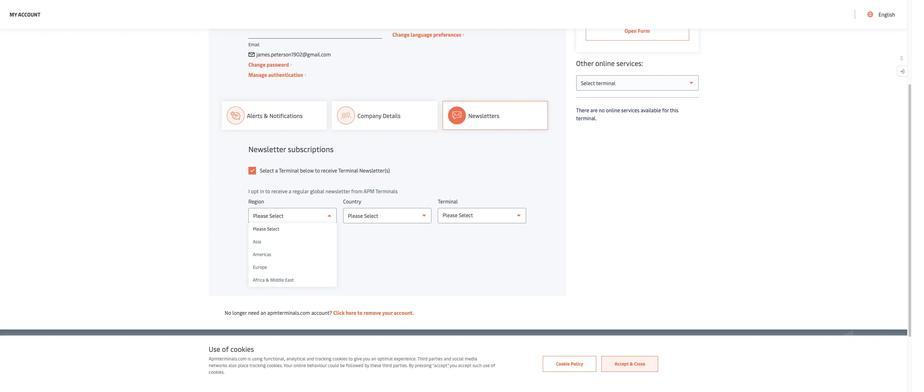 Task type: locate. For each thing, give the bounding box(es) containing it.
no
[[225, 309, 231, 316]]

of right "use"
[[491, 362, 495, 368]]

give
[[354, 356, 362, 362]]

newsletter(s)
[[360, 167, 390, 174]]

0 vertical spatial change
[[393, 31, 410, 38]]

accept
[[458, 362, 472, 368]]

online right no
[[606, 107, 620, 114]]

a
[[275, 167, 278, 174], [289, 188, 291, 195], [291, 229, 293, 235]]

1 vertical spatial change
[[249, 61, 266, 68]]

select
[[260, 167, 274, 174], [459, 212, 473, 219], [267, 226, 280, 232], [278, 229, 290, 235]]

0 vertical spatial an
[[261, 309, 266, 316]]

0 vertical spatial cookies
[[231, 344, 254, 354]]

receive up i opt in to receive a regular global newsletter from apm terminals
[[321, 167, 337, 174]]

log out
[[878, 6, 896, 13]]

1 vertical spatial please select
[[253, 226, 280, 232]]

cookies up be
[[333, 356, 348, 362]]

other online services:
[[576, 58, 643, 68]]

terminal
[[294, 229, 311, 235]]

to right in
[[265, 188, 270, 195]]

1 vertical spatial &
[[266, 277, 269, 283]]

facebook image
[[619, 350, 626, 358]]

account.
[[394, 309, 414, 316]]

1 vertical spatial tracking
[[250, 362, 266, 368]]

accept
[[615, 361, 629, 367]]

cookies
[[231, 344, 254, 354], [333, 356, 348, 362]]

language
[[411, 31, 432, 38]]

a up 'asia' option
[[291, 229, 293, 235]]

0 vertical spatial you
[[363, 356, 370, 362]]

could
[[328, 362, 339, 368]]

online inside use of cookies apmterminals.com is using functional, analytical and tracking cookies to give you an optimal experience. third parties and social media networks also place tracking cookies. your online behaviour could be followed by these third parties. by pressing "accept" you accept such use of cookies.
[[294, 362, 306, 368]]

accept & close button
[[602, 356, 659, 372]]

asia option
[[249, 236, 337, 249]]

open form link
[[586, 22, 689, 41]]

other
[[576, 58, 594, 68]]

cookies. down networks
[[209, 369, 225, 375]]

0 vertical spatial receive
[[321, 167, 337, 174]]

apmt footer logo image
[[209, 342, 303, 365]]

1 vertical spatial of
[[491, 362, 495, 368]]

there are no online services available for this terminal.
[[576, 107, 679, 122]]

1 vertical spatial cookies
[[333, 356, 348, 362]]

1 horizontal spatial an
[[372, 356, 376, 362]]

of up apmterminals.com
[[222, 344, 229, 354]]

change inside en change language preferences
[[393, 31, 410, 38]]

use of cookies apmterminals.com is using functional, analytical and tracking cookies to give you an optimal experience. third parties and social media networks also place tracking cookies. your online behaviour could be followed by these third parties. by pressing "accept" you accept such use of cookies.
[[209, 344, 495, 375]]

1 horizontal spatial receive
[[321, 167, 337, 174]]

online right other
[[596, 58, 615, 68]]

0 horizontal spatial and
[[307, 356, 314, 362]]

email
[[249, 41, 260, 48]]

and up behaviour
[[307, 356, 314, 362]]

1 vertical spatial you
[[450, 362, 457, 368]]

& inside option
[[266, 277, 269, 283]]

opt
[[251, 188, 259, 195]]

a down 'newsletter'
[[275, 167, 278, 174]]

tab list
[[222, 101, 553, 130]]

subscriptions
[[288, 144, 334, 154]]

open
[[625, 27, 637, 34]]

2 and from the left
[[444, 356, 451, 362]]

cookies. down functional, at the left bottom of page
[[267, 362, 283, 368]]

account
[[18, 11, 40, 18]]

close
[[634, 361, 645, 367]]

tracking up behaviour
[[315, 356, 332, 362]]

third
[[418, 356, 428, 362]]

please
[[443, 212, 458, 219], [253, 226, 266, 232]]

2 vertical spatial &
[[630, 361, 633, 367]]

change up manage
[[249, 61, 266, 68]]

americas option
[[249, 249, 337, 261]]

online
[[596, 58, 615, 68], [606, 107, 620, 114], [294, 362, 306, 368]]

an right "need"
[[261, 309, 266, 316]]

log
[[878, 6, 886, 13]]

online inside there are no online services available for this terminal.
[[606, 107, 620, 114]]

select a terminal
[[278, 229, 311, 235]]

tracking
[[315, 356, 332, 362], [250, 362, 266, 368]]

to left give
[[349, 356, 353, 362]]

preferences
[[433, 31, 461, 38]]

cookie policy link
[[543, 356, 597, 372]]

0 vertical spatial please
[[443, 212, 458, 219]]

1 vertical spatial receive
[[271, 188, 288, 195]]

optimal
[[377, 356, 393, 362]]

& right alerts
[[264, 112, 268, 119]]

select a terminal below to receive terminal newsletter(s)
[[260, 167, 390, 174]]

social
[[453, 356, 464, 362]]

0 horizontal spatial please select
[[253, 226, 280, 232]]

cookie policy
[[556, 361, 584, 367]]

parties
[[429, 356, 443, 362]]

0 vertical spatial online
[[596, 58, 615, 68]]

online down "analytical"
[[294, 362, 306, 368]]

0 horizontal spatial please
[[253, 226, 266, 232]]

& for notifications
[[264, 112, 268, 119]]

list box
[[249, 223, 337, 287]]

region
[[249, 198, 264, 205]]

to right here
[[357, 309, 363, 316]]

change down en
[[393, 31, 410, 38]]

followed
[[346, 362, 364, 368]]

1 horizontal spatial change
[[393, 31, 410, 38]]

alerts
[[247, 112, 263, 119]]

alerts & notifications
[[247, 112, 303, 119]]

0 vertical spatial tracking
[[315, 356, 332, 362]]

linkedin__x28_alt_x29__3_ link
[[637, 349, 644, 358]]

and up "accept"
[[444, 356, 451, 362]]

change
[[393, 31, 410, 38], [249, 61, 266, 68]]

below
[[300, 167, 314, 174]]

to
[[315, 167, 320, 174], [265, 188, 270, 195], [357, 309, 363, 316], [349, 356, 353, 362]]

my
[[10, 11, 17, 18]]

& right africa
[[266, 277, 269, 283]]

experience.
[[394, 356, 417, 362]]

global
[[310, 188, 324, 195]]

newsletter subscriptions
[[249, 144, 334, 154]]

& inside button
[[630, 361, 633, 367]]

0 horizontal spatial you
[[363, 356, 370, 362]]

0 horizontal spatial cookies.
[[209, 369, 225, 375]]

1 horizontal spatial tracking
[[315, 356, 332, 362]]

1 horizontal spatial cookies.
[[267, 362, 283, 368]]

& left close
[[630, 361, 633, 367]]

0 vertical spatial please select
[[443, 212, 473, 219]]

0 vertical spatial a
[[275, 167, 278, 174]]

you up by
[[363, 356, 370, 362]]

"accept"
[[433, 362, 449, 368]]

receive right in
[[271, 188, 288, 195]]

0 vertical spatial &
[[264, 112, 268, 119]]

0 horizontal spatial of
[[222, 344, 229, 354]]

cookies.
[[267, 362, 283, 368], [209, 369, 225, 375]]

please select
[[443, 212, 473, 219], [253, 226, 280, 232]]

please inside option
[[253, 226, 266, 232]]

no longer need an apmterminals.com account? click here to remove your account.
[[225, 309, 414, 316]]

an up "these"
[[372, 356, 376, 362]]

james.peterson1902@gmail.com
[[256, 51, 331, 58]]

2 vertical spatial online
[[294, 362, 306, 368]]

you
[[363, 356, 370, 362], [450, 362, 457, 368]]

my account link
[[10, 10, 40, 18]]

1 vertical spatial please
[[253, 226, 266, 232]]

0 vertical spatial of
[[222, 344, 229, 354]]

here
[[346, 309, 356, 316]]

are
[[591, 107, 598, 114]]

an
[[261, 309, 266, 316], [372, 356, 376, 362]]

please select option
[[249, 223, 337, 236]]

services
[[622, 107, 640, 114]]

available
[[641, 107, 661, 114]]

you down social
[[450, 362, 457, 368]]

0 horizontal spatial change
[[249, 61, 266, 68]]

africa
[[253, 277, 265, 283]]

i opt in to receive a regular global newsletter from apm terminals
[[249, 188, 398, 195]]

2 vertical spatial a
[[291, 229, 293, 235]]

1 vertical spatial online
[[606, 107, 620, 114]]

a left regular
[[289, 188, 291, 195]]

tracking down using at the bottom left of page
[[250, 362, 266, 368]]

& inside button
[[264, 112, 268, 119]]

1 horizontal spatial and
[[444, 356, 451, 362]]

1 vertical spatial an
[[372, 356, 376, 362]]

password
[[267, 61, 289, 68]]

apmterminals.com
[[267, 309, 310, 316]]

cookies up the is
[[231, 344, 254, 354]]

terminals
[[376, 188, 398, 195]]

europe option
[[249, 261, 337, 274]]

newsletters button
[[443, 101, 548, 130]]

apmterminals.com
[[209, 356, 247, 362]]

notifications
[[270, 112, 303, 119]]

terminal
[[279, 167, 299, 174], [338, 167, 358, 174], [438, 198, 458, 205], [249, 228, 268, 235]]

1 vertical spatial a
[[289, 188, 291, 195]]



Task type: describe. For each thing, give the bounding box(es) containing it.
form
[[638, 27, 650, 34]]

no
[[599, 107, 605, 114]]

an inside use of cookies apmterminals.com is using functional, analytical and tracking cookies to give you an optimal experience. third parties and social media networks also place tracking cookies. your online behaviour could be followed by these third parties. by pressing "accept" you accept such use of cookies.
[[372, 356, 376, 362]]

twitter image
[[655, 350, 662, 358]]

need
[[248, 309, 259, 316]]

out
[[888, 6, 896, 13]]

newsletter
[[249, 144, 286, 154]]

services:
[[617, 58, 643, 68]]

this
[[670, 107, 679, 114]]

1 horizontal spatial you
[[450, 362, 457, 368]]

manage
[[249, 71, 267, 78]]

europe
[[253, 264, 267, 270]]

pressing
[[415, 362, 432, 368]]

a for terminal
[[291, 229, 293, 235]]

open form
[[625, 27, 650, 34]]

newsletters
[[469, 112, 500, 119]]

place
[[238, 362, 249, 368]]

your
[[284, 362, 293, 368]]

these
[[370, 362, 381, 368]]

Select a Terminal below to receive Terminal Newsletter(s) checkbox
[[249, 167, 256, 175]]

east
[[285, 277, 294, 283]]

accept & close
[[615, 361, 645, 367]]

0 horizontal spatial tracking
[[250, 362, 266, 368]]

remove
[[364, 309, 381, 316]]

change password link
[[249, 61, 292, 69]]

use
[[209, 344, 220, 354]]

policy
[[571, 361, 584, 367]]

click here to remove your account. link
[[333, 309, 414, 316]]

to right below
[[315, 167, 320, 174]]

company details button
[[332, 101, 438, 130]]

0 vertical spatial cookies.
[[267, 362, 283, 368]]

english button
[[868, 0, 896, 29]]

1 horizontal spatial cookies
[[333, 356, 348, 362]]

+11234567890
[[256, 21, 290, 28]]

is
[[248, 356, 251, 362]]

africa & middle east option
[[249, 274, 337, 287]]

longer
[[232, 309, 247, 316]]

to inside use of cookies apmterminals.com is using functional, analytical and tracking cookies to give you an optimal experience. third parties and social media networks also place tracking cookies. your online behaviour could be followed by these third parties. by pressing "accept" you accept such use of cookies.
[[349, 356, 353, 362]]

1 vertical spatial cookies.
[[209, 369, 225, 375]]

cookie
[[556, 361, 570, 367]]

tab list containing alerts & notifications
[[222, 101, 553, 130]]

newsletter
[[326, 188, 350, 195]]

i
[[249, 188, 250, 195]]

1 horizontal spatial please select
[[443, 212, 473, 219]]

change inside change password manage authentication
[[249, 61, 266, 68]]

click
[[333, 309, 345, 316]]

alerts & notifications button
[[222, 101, 327, 130]]

please select inside option
[[253, 226, 280, 232]]

en change language preferences
[[393, 21, 461, 38]]

by
[[409, 362, 414, 368]]

authentication
[[268, 71, 303, 78]]

be
[[340, 362, 345, 368]]

1 horizontal spatial please
[[443, 212, 458, 219]]

change language preferences link
[[393, 31, 464, 39]]

1 horizontal spatial of
[[491, 362, 495, 368]]

a for terminal
[[275, 167, 278, 174]]

regular
[[293, 188, 309, 195]]

& for middle
[[266, 277, 269, 283]]

1 and from the left
[[307, 356, 314, 362]]

company details
[[358, 112, 401, 119]]

fill 44 link
[[655, 349, 662, 358]]

also
[[229, 362, 237, 368]]

apm
[[364, 188, 375, 195]]

your
[[382, 309, 393, 316]]

use
[[483, 362, 490, 368]]

0 horizontal spatial an
[[261, 309, 266, 316]]

for
[[663, 107, 669, 114]]

details
[[383, 112, 401, 119]]

terminal.
[[576, 115, 597, 122]]

linkedin image
[[637, 350, 644, 358]]

asia
[[253, 239, 261, 245]]

using
[[252, 356, 263, 362]]

0 horizontal spatial cookies
[[231, 344, 254, 354]]

media
[[465, 356, 477, 362]]

parties.
[[393, 362, 408, 368]]

networks
[[209, 362, 227, 368]]

english
[[879, 11, 896, 18]]

list box containing please select
[[249, 223, 337, 287]]

by
[[365, 362, 369, 368]]

middle
[[270, 277, 284, 283]]

in
[[260, 188, 264, 195]]

such
[[473, 362, 482, 368]]

there
[[576, 107, 589, 114]]

en
[[393, 21, 398, 28]]

behaviour
[[307, 362, 327, 368]]

log out link
[[863, 0, 896, 19]]

0 horizontal spatial receive
[[271, 188, 288, 195]]

change password manage authentication
[[249, 61, 303, 78]]

select inside option
[[267, 226, 280, 232]]

& for close
[[630, 361, 633, 367]]

americas
[[253, 251, 271, 257]]

analytical
[[286, 356, 306, 362]]

third
[[382, 362, 392, 368]]



Task type: vqa. For each thing, say whether or not it's contained in the screenshot.
the leftmost Change
yes



